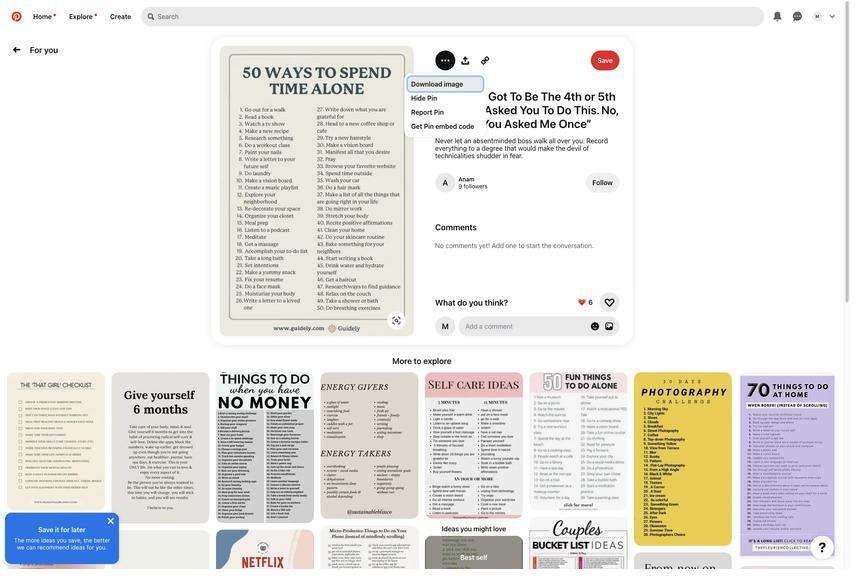 Task type: locate. For each thing, give the bounding box(es) containing it.
the
[[556, 145, 566, 152], [542, 242, 552, 250], [84, 538, 92, 545]]

the left more on the left of page
[[14, 538, 24, 545]]

0 vertical spatial save
[[598, 57, 613, 64]]

ideas you might love
[[442, 526, 506, 533]]

the right all
[[556, 145, 566, 152]]

love
[[493, 526, 506, 533]]

0 vertical spatial you.
[[572, 137, 585, 145]]

the right be
[[541, 90, 561, 103]]

create link
[[104, 7, 138, 27]]

0 vertical spatial pin
[[427, 95, 437, 102]]

this contains an image of: image
[[112, 531, 209, 570], [739, 567, 837, 570]]

0 horizontal spatial to
[[510, 90, 522, 103]]

download
[[411, 80, 442, 88]]

for right 'save,'
[[87, 545, 94, 552]]

hide
[[411, 95, 426, 102]]

it
[[55, 527, 59, 534]]

to
[[510, 90, 522, 103], [542, 103, 554, 117]]

1 vertical spatial the
[[542, 242, 552, 250]]

0 vertical spatial for
[[61, 527, 70, 534]]

Add a comment field
[[466, 323, 582, 331]]

save
[[598, 57, 613, 64], [38, 527, 53, 534]]

better
[[94, 538, 110, 545]]

create
[[110, 13, 131, 20]]

a
[[477, 145, 480, 152]]

you down it
[[57, 538, 67, 545]]

"this has got to be the 4th or 5th time i've asked you to do this. no, actually, you asked me once" link
[[435, 90, 619, 131]]

0 horizontal spatial save
[[38, 527, 53, 534]]

0 horizontal spatial to
[[414, 357, 422, 366]]

do
[[457, 298, 467, 308]]

1 vertical spatial pin
[[434, 109, 444, 116]]

"this has got to be the 4th or 5th time i've asked you to do this. no, actually, you asked me once"
[[435, 90, 618, 131]]

1 horizontal spatial this contains an image of: "ironically funny and wholesome": 50 of the best wins from guys posted on this twitter page (new pics) image
[[739, 373, 837, 560]]

you inside list
[[461, 526, 472, 533]]

i've
[[464, 103, 482, 117]]

hide pin
[[411, 95, 437, 102]]

pin
[[427, 95, 437, 102], [434, 109, 444, 116], [424, 123, 434, 130]]

Search text field
[[158, 7, 764, 27]]

1 horizontal spatial this contains an image of: image
[[739, 567, 837, 570]]

you
[[44, 45, 58, 55], [469, 298, 483, 308], [461, 526, 472, 533], [57, 538, 67, 545]]

you right for
[[44, 45, 58, 55]]

pin up get pin embed code
[[434, 109, 444, 116]]

this contains an image of: rubia rumi (rubiarumi) - profile | pinterest image
[[425, 373, 523, 520]]

later
[[71, 527, 86, 534]]

1 vertical spatial you.
[[96, 545, 107, 552]]

no
[[435, 242, 444, 250]]

we
[[17, 545, 25, 552]]

2 vertical spatial pin
[[424, 123, 434, 130]]

1 vertical spatial for
[[87, 545, 94, 552]]

walk
[[534, 137, 547, 145]]

for you button
[[27, 42, 61, 58]]

never let an absentminded boss walk all over you. record everything to a degree that would make the devil of technicalities shudder in fear.
[[435, 137, 608, 160]]

1 horizontal spatial to
[[542, 103, 554, 117]]

2 vertical spatial to
[[414, 357, 422, 366]]

0 horizontal spatial this contains an image of: image
[[112, 531, 209, 570]]

2 horizontal spatial the
[[556, 145, 566, 152]]

save left it
[[38, 527, 53, 534]]

pin right hide
[[427, 95, 437, 102]]

you.
[[572, 137, 585, 145], [96, 545, 107, 552]]

download image
[[411, 80, 463, 88]]

save it for later the more ideas you save, the better we can recommend ideas for you.
[[14, 527, 110, 552]]

you left me
[[520, 103, 540, 117]]

comments button
[[435, 223, 619, 232]]

list
[[0, 373, 844, 570]]

0 horizontal spatial the
[[84, 538, 92, 545]]

2 horizontal spatial to
[[519, 242, 525, 250]]

code
[[459, 123, 474, 130]]

1 vertical spatial save
[[38, 527, 53, 534]]

0 horizontal spatial for
[[61, 527, 70, 534]]

you. right over in the top of the page
[[572, 137, 585, 145]]

1 horizontal spatial save
[[598, 57, 613, 64]]

you right ideas
[[461, 526, 472, 533]]

asked up boss
[[504, 117, 537, 131]]

anam 9 followers
[[459, 176, 488, 190]]

more to explore
[[392, 357, 452, 366]]

absentminded
[[473, 137, 516, 145]]

for
[[61, 527, 70, 534], [87, 545, 94, 552]]

me
[[540, 117, 556, 131]]

1 horizontal spatial ideas
[[71, 545, 85, 552]]

0 vertical spatial the
[[556, 145, 566, 152]]

the inside save it for later the more ideas you save, the better we can recommend ideas for you.
[[84, 538, 92, 545]]

in
[[503, 152, 508, 160]]

1 horizontal spatial you
[[520, 103, 540, 117]]

pin right get
[[424, 123, 434, 130]]

would
[[518, 145, 536, 152]]

1 vertical spatial the
[[14, 538, 24, 545]]

all
[[549, 137, 556, 145]]

9
[[459, 183, 462, 190]]

might
[[474, 526, 492, 533]]

report
[[411, 109, 432, 116]]

actually,
[[435, 117, 480, 131]]

can
[[26, 545, 36, 552]]

mariaaawilliams image
[[435, 317, 455, 337]]

save button
[[591, 51, 619, 71], [591, 51, 619, 71]]

best self link
[[425, 537, 523, 570]]

got
[[488, 90, 507, 103]]

1 horizontal spatial the
[[542, 242, 552, 250]]

looking for ideas to add to your self-care checklist? become that girl with these girl boss habits and that girl routine ideas. girl boss motivation for female entrepreneurs that are focused on self improvement and personal development image
[[634, 553, 732, 570]]

the inside save it for later the more ideas you save, the better we can recommend ideas for you.
[[14, 538, 24, 545]]

ideas
[[41, 538, 55, 545], [71, 545, 85, 552]]

the
[[541, 90, 561, 103], [14, 538, 24, 545]]

1 horizontal spatial to
[[469, 145, 475, 152]]

this contains an image of: fun things to do alone image
[[530, 373, 628, 512]]

1 vertical spatial to
[[519, 242, 525, 250]]

1 horizontal spatial the
[[541, 90, 561, 103]]

asked
[[484, 103, 517, 117], [504, 117, 537, 131]]

this contains an image of: self, self improvement tips, self care activities image
[[321, 373, 418, 520]]

to left a
[[469, 145, 475, 152]]

the right start
[[542, 242, 552, 250]]

0 vertical spatial to
[[469, 145, 475, 152]]

to right more
[[414, 357, 422, 366]]

ideas down it
[[41, 538, 55, 545]]

everything
[[435, 145, 467, 152]]

anam
[[459, 176, 475, 183]]

save inside save it for later the more ideas you save, the better we can recommend ideas for you.
[[38, 527, 53, 534]]

you up absentminded
[[482, 117, 502, 131]]

this contains an image of: alexa / digital journal image
[[7, 373, 105, 512]]

1 horizontal spatial you.
[[572, 137, 585, 145]]

to left do
[[542, 103, 554, 117]]

the right 'save,'
[[84, 538, 92, 545]]

you right do
[[469, 298, 483, 308]]

for right it
[[61, 527, 70, 534]]

pin for hide
[[427, 95, 437, 102]]

0 horizontal spatial you.
[[96, 545, 107, 552]]

to
[[469, 145, 475, 152], [519, 242, 525, 250], [414, 357, 422, 366]]

reaction image
[[605, 298, 614, 308]]

this contains an image of: "ironically funny and wholesome": 50 of the best wins from guys posted on this twitter page (new pics) image
[[634, 373, 732, 547], [739, 373, 837, 560]]

never
[[435, 137, 453, 145]]

0 vertical spatial the
[[541, 90, 561, 103]]

devil
[[567, 145, 581, 152]]

0 horizontal spatial this contains an image of: "ironically funny and wholesome": 50 of the best wins from guys posted on this twitter page (new pics) image
[[634, 373, 732, 547]]

to left be
[[510, 90, 522, 103]]

ideas down later
[[71, 545, 85, 552]]

0 horizontal spatial the
[[14, 538, 24, 545]]

you. inside never let an absentminded boss walk all over you. record everything to a degree that would make the devil of technicalities shudder in fear.
[[572, 137, 585, 145]]

2 this contains an image of: "ironically funny and wholesome": 50 of the best wins from guys posted on this twitter page (new pics) image from the left
[[739, 373, 837, 560]]

one
[[506, 242, 517, 250]]

select a photo image
[[605, 323, 613, 331]]

boss
[[518, 137, 532, 145]]

you. right 'save,'
[[96, 545, 107, 552]]

5th
[[598, 90, 616, 103]]

to right one
[[519, 242, 525, 250]]

do
[[557, 103, 572, 117]]

2 vertical spatial the
[[84, 538, 92, 545]]

this contains an image of: this account collects the most beautiful and witty tumblr conversations, and here are the 50 best ones image
[[216, 373, 314, 524]]

save up 5th
[[598, 57, 613, 64]]

6
[[589, 299, 593, 307]]

save for save it for later the more ideas you save, the better we can recommend ideas for you.
[[38, 527, 53, 534]]



Task type: describe. For each thing, give the bounding box(es) containing it.
start
[[526, 242, 540, 250]]

save for save
[[598, 57, 613, 64]]

the inside never let an absentminded boss walk all over you. record everything to a degree that would make the devil of technicalities shudder in fear.
[[556, 145, 566, 152]]

home
[[33, 13, 52, 20]]

record
[[587, 137, 608, 145]]

be
[[525, 90, 539, 103]]

for you
[[30, 45, 58, 55]]

no comments yet! add one to start the conversation.
[[435, 242, 594, 250]]

an
[[464, 137, 471, 145]]

conversation.
[[553, 242, 594, 250]]

asked right i've
[[484, 103, 517, 117]]

anam avatar link image
[[435, 173, 455, 193]]

comments
[[435, 223, 477, 232]]

shudder
[[477, 152, 501, 160]]

explore
[[69, 13, 93, 20]]

comments
[[446, 242, 477, 250]]

technicalities
[[435, 152, 475, 160]]

image
[[444, 80, 463, 88]]

of
[[583, 145, 589, 152]]

degree
[[482, 145, 503, 152]]

time
[[435, 103, 461, 117]]

best self
[[460, 554, 488, 562]]

the inside ""this has got to be the 4th or 5th time i've asked you to do this. no, actually, you asked me once""
[[541, 90, 561, 103]]

yet!
[[479, 242, 490, 250]]

this contains an image of: 40 lunatic brides who were mocked online for losing touch with reality image
[[7, 518, 105, 570]]

select an emoji image
[[591, 323, 599, 331]]

list containing ideas you might love
[[0, 373, 844, 570]]

follow button
[[586, 173, 619, 193]]

get
[[411, 123, 422, 130]]

4th
[[564, 90, 582, 103]]

this contains an image of: hilarious tweets couples shared about moving in together image
[[216, 530, 314, 570]]

explore link
[[63, 7, 104, 27]]

pin for report
[[434, 109, 444, 116]]

followers
[[464, 183, 488, 190]]

what do you think?
[[435, 298, 508, 308]]

what
[[435, 298, 456, 308]]

best
[[460, 554, 475, 562]]

or
[[585, 90, 595, 103]]

fear.
[[510, 152, 523, 160]]

you inside button
[[44, 45, 58, 55]]

this contains an image of: couples bucket list: 100+ fun things to do as a couple image
[[530, 518, 628, 570]]

anam link
[[459, 176, 475, 183]]

home link
[[27, 7, 63, 27]]

recommend
[[37, 545, 69, 552]]

ideas
[[442, 526, 459, 533]]

you. inside save it for later the more ideas you save, the better we can recommend ideas for you.
[[96, 545, 107, 552]]

add
[[492, 242, 504, 250]]

report pin
[[411, 109, 444, 116]]

this contains an image of: 18 hilarious times customers were super wrong image
[[321, 526, 418, 570]]

over
[[557, 137, 570, 145]]

more
[[392, 357, 412, 366]]

maria williams image
[[813, 12, 822, 22]]

to inside never let an absentminded boss walk all over you. record everything to a degree that would make the devil of technicalities shudder in fear.
[[469, 145, 475, 152]]

follow
[[593, 179, 613, 187]]

0 horizontal spatial you
[[482, 117, 502, 131]]

notifications image
[[94, 14, 97, 16]]

make
[[538, 145, 554, 152]]

you inside save it for later the more ideas you save, the better we can recommend ideas for you.
[[57, 538, 67, 545]]

boredpanda.com link
[[435, 75, 486, 83]]

1 this contains an image of: "ironically funny and wholesome": 50 of the best wins from guys posted on this twitter page (new pics) image from the left
[[634, 373, 732, 547]]

search icon image
[[148, 13, 154, 20]]

0 horizontal spatial ideas
[[41, 538, 55, 545]]

more
[[26, 538, 39, 545]]

get pin embed code
[[411, 123, 474, 130]]

no,
[[601, 103, 618, 117]]

explore
[[423, 357, 452, 366]]

notifications image
[[53, 14, 56, 16]]

"this
[[435, 90, 463, 103]]

embed
[[436, 123, 457, 130]]

self
[[476, 554, 488, 562]]

has
[[465, 90, 486, 103]]

save,
[[68, 538, 82, 545]]

this.
[[574, 103, 599, 117]]

this contains an image of: the miracle manifestation guide - fast & self-proven results - payhip image
[[112, 373, 209, 524]]

once"
[[559, 117, 591, 131]]

think?
[[485, 298, 508, 308]]

that
[[505, 145, 517, 152]]

download image menu item
[[408, 77, 483, 91]]

1 horizontal spatial for
[[87, 545, 94, 552]]

pin for get
[[424, 123, 434, 130]]

for
[[30, 45, 42, 55]]

boredpanda.com
[[435, 75, 486, 83]]

let
[[455, 137, 462, 145]]



Task type: vqa. For each thing, say whether or not it's contained in the screenshot.
to to the bottom
yes



